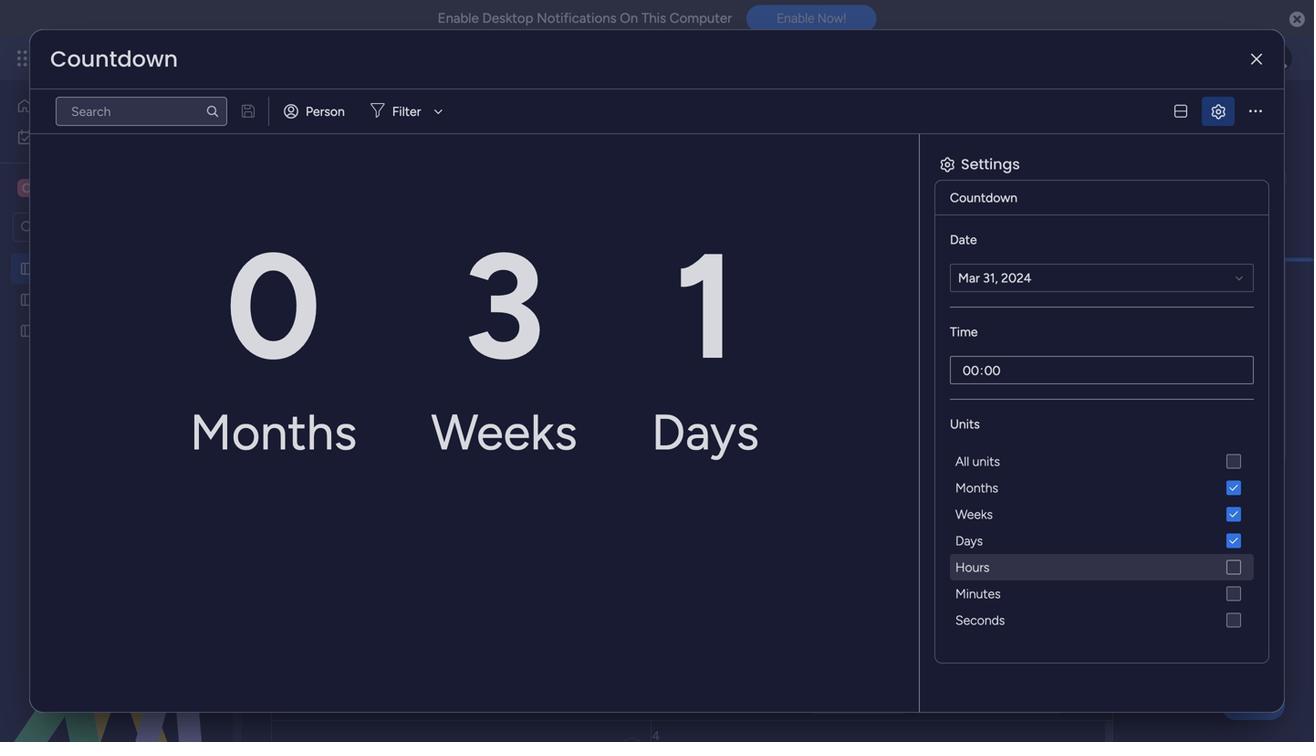 Task type: describe. For each thing, give the bounding box(es) containing it.
enable for enable desktop notifications on this computer
[[438, 10, 479, 26]]

weeks option
[[950, 501, 1255, 528]]

seconds
[[956, 613, 1006, 628]]

my work option
[[11, 122, 222, 152]]

workspace image
[[17, 178, 36, 198]]

home
[[40, 98, 75, 114]]

units
[[950, 416, 980, 432]]

public board image
[[19, 322, 37, 340]]

0
[[226, 217, 322, 395]]

Countdown field
[[46, 44, 183, 74]]

select product image
[[16, 49, 35, 68]]

months option
[[950, 475, 1255, 501]]

all units
[[956, 454, 1001, 469]]

no value
[[501, 431, 553, 446]]

group containing all units
[[950, 448, 1255, 634]]

dapulse close image
[[1290, 10, 1306, 29]]

filter button
[[363, 97, 450, 126]]

1 days
[[652, 217, 760, 462]]

1 inside 1 days
[[674, 217, 737, 395]]

/ for 2
[[1219, 171, 1224, 187]]

1 horizontal spatial countdown
[[950, 190, 1018, 205]]

days
[[956, 533, 983, 549]]

2 public board image from the top
[[19, 291, 37, 309]]

automate
[[1159, 171, 1216, 187]]

my work
[[42, 129, 90, 145]]

v2 split view image
[[1175, 105, 1188, 118]]

enable now! button
[[747, 5, 877, 32]]

Digital asset management (DAM) field
[[273, 94, 766, 135]]

minutes option
[[950, 581, 1255, 607]]

v2 collapse down image
[[287, 736, 303, 742]]

c button
[[13, 173, 178, 204]]

3 weeks
[[431, 217, 578, 462]]

more dots image
[[1250, 105, 1263, 118]]

1 public board image from the top
[[19, 260, 37, 278]]

months
[[190, 403, 357, 462]]

my work link
[[11, 122, 222, 152]]

digital asset management (dam)
[[278, 94, 761, 135]]

enable now!
[[777, 11, 847, 26]]

home option
[[11, 91, 222, 121]]

monday work management
[[81, 48, 284, 68]]

now!
[[818, 11, 847, 26]]

1 vertical spatial option
[[923, 684, 994, 713]]

this
[[642, 10, 667, 26]]

invite / 1 button
[[1160, 100, 1251, 130]]

settings
[[961, 154, 1020, 174]]

seconds option
[[950, 607, 1255, 634]]



Task type: vqa. For each thing, say whether or not it's contained in the screenshot.
This month
no



Task type: locate. For each thing, give the bounding box(es) containing it.
2 00 from the left
[[985, 363, 1001, 378]]

hours
[[956, 560, 990, 575]]

00 right ':'
[[985, 363, 1001, 378]]

integrate
[[973, 171, 1026, 187]]

units
[[973, 454, 1001, 469]]

:
[[981, 362, 984, 378]]

/
[[1229, 107, 1234, 123], [1219, 171, 1224, 187]]

1 horizontal spatial /
[[1229, 107, 1234, 123]]

option
[[0, 252, 233, 256], [923, 684, 994, 713]]

1 enable from the left
[[438, 10, 479, 26]]

None search field
[[56, 97, 227, 126]]

minutes
[[956, 586, 1001, 602]]

0 vertical spatial public board image
[[19, 260, 37, 278]]

value
[[521, 431, 553, 446]]

invite
[[1194, 107, 1226, 123]]

1
[[1237, 107, 1243, 123], [674, 217, 737, 395]]

management
[[184, 48, 284, 68], [461, 94, 661, 135]]

2 group from the top
[[950, 475, 1255, 634]]

arrow down image
[[428, 100, 450, 122]]

work inside option
[[63, 129, 90, 145]]

countdown up home link
[[50, 44, 178, 74]]

automate / 2
[[1159, 171, 1234, 187]]

my
[[42, 129, 60, 145]]

1 horizontal spatial work
[[148, 48, 180, 68]]

1 horizontal spatial enable
[[777, 11, 815, 26]]

00 left ':'
[[963, 363, 980, 378]]

dapulse x slim image
[[1252, 53, 1263, 66]]

management for asset
[[461, 94, 661, 135]]

days
[[652, 403, 760, 462]]

invite / 1
[[1194, 107, 1243, 123]]

digital
[[278, 94, 369, 135]]

0 vertical spatial countdown
[[50, 44, 178, 74]]

search image
[[205, 104, 220, 119]]

group
[[950, 448, 1255, 634], [950, 475, 1255, 634]]

enable left "desktop"
[[438, 10, 479, 26]]

countdown down integrate
[[950, 190, 1018, 205]]

monday
[[81, 48, 144, 68]]

john smith image
[[1264, 44, 1293, 73]]

0 vertical spatial option
[[0, 252, 233, 256]]

Filter dashboard by text search field
[[56, 97, 227, 126]]

desktop
[[483, 10, 534, 26]]

0 horizontal spatial 1
[[674, 217, 737, 395]]

option down c 'button'
[[0, 252, 233, 256]]

1 group from the top
[[950, 448, 1255, 634]]

asset
[[376, 94, 453, 135]]

2 enable from the left
[[777, 11, 815, 26]]

c
[[22, 180, 31, 196]]

/ left the 2
[[1219, 171, 1224, 187]]

lottie animation element
[[0, 558, 233, 742]]

days option
[[950, 528, 1255, 554]]

0 horizontal spatial /
[[1219, 171, 1224, 187]]

weeks
[[431, 403, 578, 462]]

gantt click to edit element
[[298, 686, 356, 711]]

enable
[[438, 10, 479, 26], [777, 11, 815, 26]]

collapse board header image
[[1268, 172, 1283, 186]]

3
[[463, 217, 546, 395]]

1 vertical spatial 1
[[674, 217, 737, 395]]

0 vertical spatial 1
[[1237, 107, 1243, 123]]

enable inside button
[[777, 11, 815, 26]]

1 horizontal spatial option
[[923, 684, 994, 713]]

2
[[1227, 171, 1234, 187]]

hours option
[[950, 554, 1255, 581]]

all
[[956, 454, 970, 469]]

home link
[[11, 91, 222, 121]]

option down seconds
[[923, 684, 994, 713]]

0 vertical spatial work
[[148, 48, 180, 68]]

help button
[[1222, 690, 1286, 720]]

1 horizontal spatial management
[[461, 94, 661, 135]]

list box
[[0, 250, 233, 593]]

work right monday
[[148, 48, 180, 68]]

no
[[501, 431, 518, 446]]

0 horizontal spatial option
[[0, 252, 233, 256]]

00 : 00
[[963, 362, 1001, 378]]

1 vertical spatial countdown
[[950, 190, 1018, 205]]

0 horizontal spatial countdown
[[50, 44, 178, 74]]

enable left now!
[[777, 11, 815, 26]]

None field
[[950, 264, 1255, 292]]

0 months
[[190, 217, 357, 462]]

(dam)
[[668, 94, 761, 135]]

0 horizontal spatial management
[[184, 48, 284, 68]]

work for monday
[[148, 48, 180, 68]]

0 horizontal spatial 00
[[963, 363, 980, 378]]

filter
[[392, 104, 421, 119]]

0 horizontal spatial work
[[63, 129, 90, 145]]

weeks
[[956, 507, 993, 522]]

enable desktop notifications on this computer
[[438, 10, 732, 26]]

/ inside button
[[1229, 107, 1234, 123]]

00
[[963, 363, 980, 378], [985, 363, 1001, 378]]

date
[[950, 232, 978, 247]]

1 vertical spatial public board image
[[19, 291, 37, 309]]

help
[[1237, 696, 1270, 714]]

public board image
[[19, 260, 37, 278], [19, 291, 37, 309]]

1 00 from the left
[[963, 363, 980, 378]]

0 vertical spatial /
[[1229, 107, 1234, 123]]

integrate button
[[942, 160, 1119, 198]]

lottie animation image
[[0, 558, 233, 742]]

notifications
[[537, 10, 617, 26]]

/ for 1
[[1229, 107, 1234, 123]]

months
[[956, 480, 999, 496]]

0 vertical spatial management
[[184, 48, 284, 68]]

person button
[[277, 97, 356, 126]]

group containing months
[[950, 475, 1255, 634]]

enable for enable now!
[[777, 11, 815, 26]]

1 horizontal spatial 00
[[985, 363, 1001, 378]]

work
[[148, 48, 180, 68], [63, 129, 90, 145]]

/ right invite
[[1229, 107, 1234, 123]]

1 vertical spatial /
[[1219, 171, 1224, 187]]

0 horizontal spatial enable
[[438, 10, 479, 26]]

time
[[950, 324, 978, 340]]

work right my
[[63, 129, 90, 145]]

person
[[306, 104, 345, 119]]

1 vertical spatial work
[[63, 129, 90, 145]]

work for my
[[63, 129, 90, 145]]

countdown
[[50, 44, 178, 74], [950, 190, 1018, 205]]

1 horizontal spatial 1
[[1237, 107, 1243, 123]]

on
[[620, 10, 638, 26]]

computer
[[670, 10, 732, 26]]

1 vertical spatial management
[[461, 94, 661, 135]]

management for work
[[184, 48, 284, 68]]

1 inside invite / 1 button
[[1237, 107, 1243, 123]]



